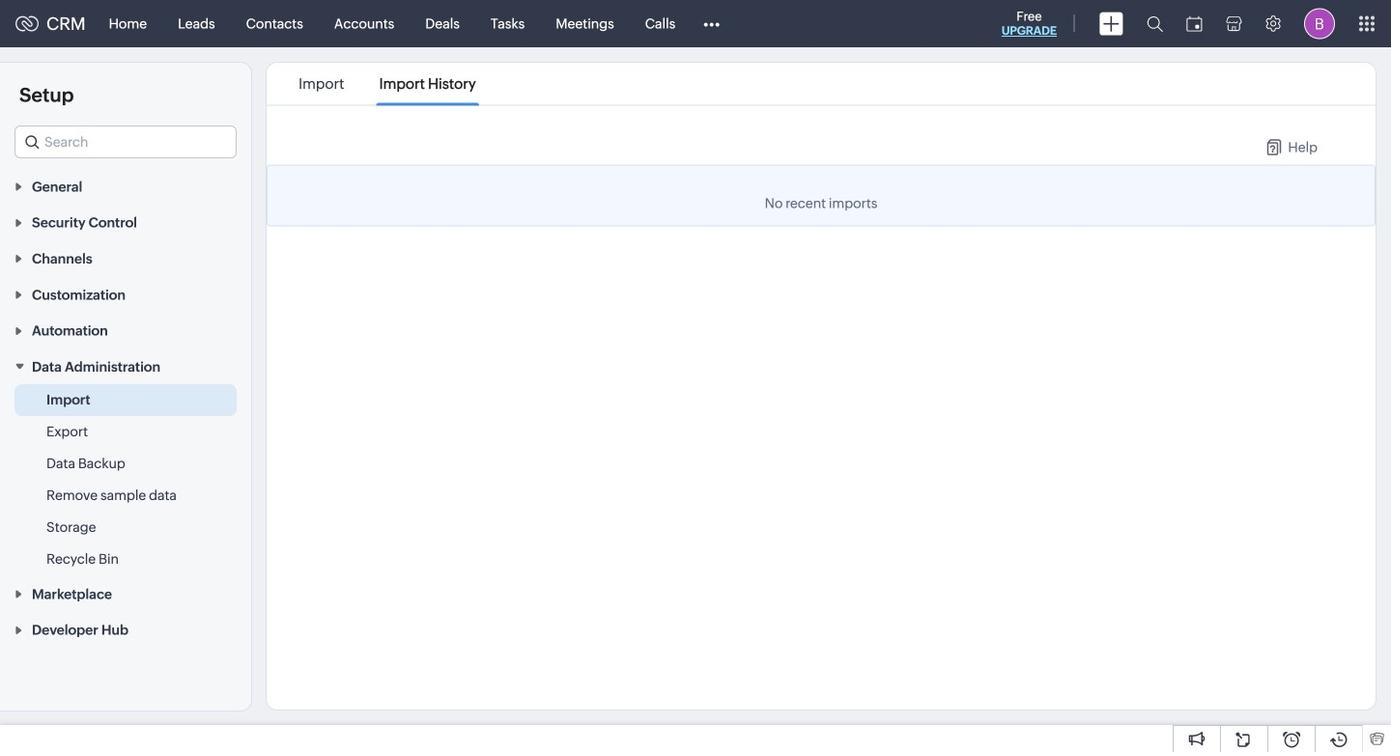 Task type: describe. For each thing, give the bounding box(es) containing it.
create menu image
[[1099, 12, 1124, 35]]

calendar image
[[1186, 16, 1203, 31]]

Search text field
[[15, 127, 236, 157]]

create menu element
[[1088, 0, 1135, 47]]

logo image
[[15, 16, 39, 31]]

profile image
[[1304, 8, 1335, 39]]

search element
[[1135, 0, 1175, 47]]

search image
[[1147, 15, 1163, 32]]



Task type: locate. For each thing, give the bounding box(es) containing it.
Other Modules field
[[691, 8, 733, 39]]

None field
[[14, 126, 237, 158]]

profile element
[[1293, 0, 1347, 47]]

list
[[281, 63, 493, 105]]

region
[[0, 385, 251, 576]]



Task type: vqa. For each thing, say whether or not it's contained in the screenshot.
'PROFILE' element in the right top of the page
yes



